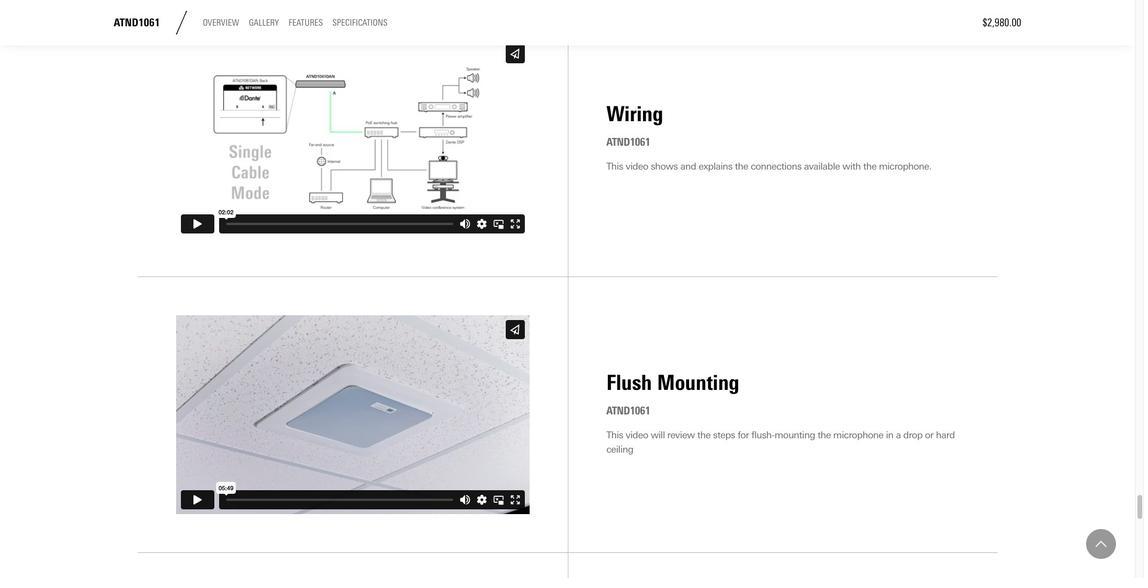Task type: vqa. For each thing, say whether or not it's contained in the screenshot.
$2,980.00
yes



Task type: describe. For each thing, give the bounding box(es) containing it.
video for flush mounting
[[626, 430, 648, 441]]

this video will review the steps for flush-mounting the microphone in a drop or hard ceiling
[[607, 430, 955, 455]]

specifications
[[332, 17, 388, 28]]

video for wiring
[[626, 161, 648, 172]]

review
[[667, 430, 695, 441]]

and
[[681, 161, 696, 172]]

the right with
[[863, 161, 877, 172]]

the right explains
[[735, 161, 748, 172]]

the right mounting
[[818, 430, 831, 441]]

or
[[925, 430, 934, 441]]

flush
[[607, 370, 652, 396]]

this video shows and explains the connections available with the microphone.
[[607, 161, 932, 172]]

arrow up image
[[1096, 539, 1107, 549]]

wiring
[[607, 101, 663, 127]]

gallery
[[249, 17, 279, 28]]

flush mounting
[[607, 370, 740, 396]]

divider line image
[[169, 11, 193, 35]]

explains
[[699, 161, 733, 172]]

this for flush mounting
[[607, 430, 623, 441]]

atnd1061 for flush mounting
[[607, 404, 650, 418]]

steps
[[713, 430, 735, 441]]

available
[[804, 161, 840, 172]]

the left steps
[[697, 430, 711, 441]]

$2,980.00
[[983, 16, 1022, 29]]

flush-
[[752, 430, 775, 441]]



Task type: locate. For each thing, give the bounding box(es) containing it.
this inside the this video will review the steps for flush-mounting the microphone in a drop or hard ceiling
[[607, 430, 623, 441]]

with
[[843, 161, 861, 172]]

atnd1061 for wiring
[[607, 136, 650, 149]]

features
[[289, 17, 323, 28]]

drop
[[904, 430, 923, 441]]

the
[[735, 161, 748, 172], [863, 161, 877, 172], [697, 430, 711, 441], [818, 430, 831, 441]]

atnd1061 down wiring
[[607, 136, 650, 149]]

ceiling
[[607, 444, 633, 455]]

1 video from the top
[[626, 161, 648, 172]]

overview
[[203, 17, 239, 28]]

2 vertical spatial atnd1061
[[607, 404, 650, 418]]

mounting
[[775, 430, 815, 441]]

video inside the this video will review the steps for flush-mounting the microphone in a drop or hard ceiling
[[626, 430, 648, 441]]

this left shows
[[607, 161, 623, 172]]

this
[[607, 161, 623, 172], [607, 430, 623, 441]]

atnd1061 left divider line image
[[114, 16, 160, 29]]

1 vertical spatial video
[[626, 430, 648, 441]]

shows
[[651, 161, 678, 172]]

hard
[[936, 430, 955, 441]]

microphone.
[[879, 161, 932, 172]]

will
[[651, 430, 665, 441]]

video left will
[[626, 430, 648, 441]]

2 video from the top
[[626, 430, 648, 441]]

0 vertical spatial video
[[626, 161, 648, 172]]

video
[[626, 161, 648, 172], [626, 430, 648, 441]]

for
[[738, 430, 749, 441]]

in
[[886, 430, 894, 441]]

atnd1061
[[114, 16, 160, 29], [607, 136, 650, 149], [607, 404, 650, 418]]

1 this from the top
[[607, 161, 623, 172]]

2 this from the top
[[607, 430, 623, 441]]

1 vertical spatial this
[[607, 430, 623, 441]]

1 vertical spatial atnd1061
[[607, 136, 650, 149]]

microphone
[[834, 430, 884, 441]]

mounting
[[657, 370, 740, 396]]

video left shows
[[626, 161, 648, 172]]

this for wiring
[[607, 161, 623, 172]]

0 vertical spatial this
[[607, 161, 623, 172]]

this up ceiling
[[607, 430, 623, 441]]

a
[[896, 430, 901, 441]]

0 vertical spatial atnd1061
[[114, 16, 160, 29]]

connections
[[751, 161, 802, 172]]

atnd1061 down flush
[[607, 404, 650, 418]]



